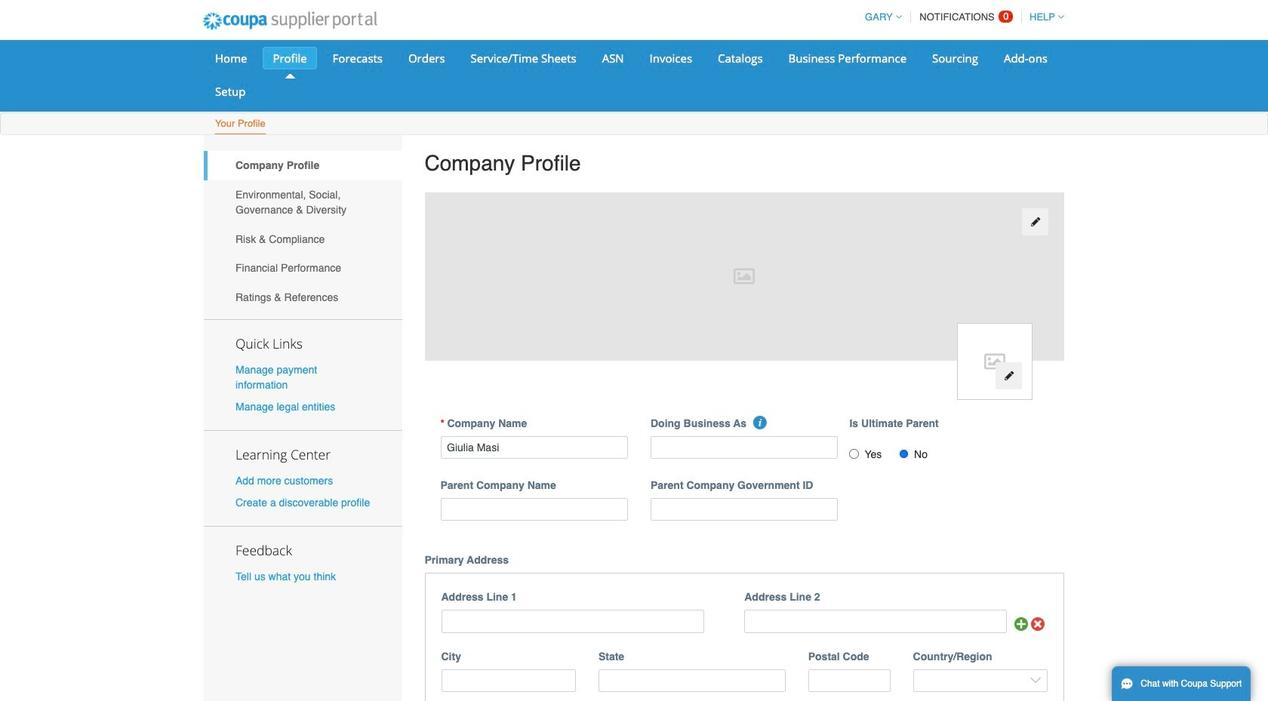 Task type: describe. For each thing, give the bounding box(es) containing it.
change image image for logo
[[1004, 371, 1014, 381]]

coupa supplier portal image
[[192, 2, 387, 40]]

delete image
[[1031, 617, 1046, 632]]

logo image
[[957, 323, 1033, 400]]



Task type: vqa. For each thing, say whether or not it's contained in the screenshot.
navigation
yes



Task type: locate. For each thing, give the bounding box(es) containing it.
0 vertical spatial change image image
[[1030, 217, 1041, 227]]

1 horizontal spatial change image image
[[1030, 217, 1041, 227]]

change image image
[[1030, 217, 1041, 227], [1004, 371, 1014, 381]]

None radio
[[899, 449, 909, 459]]

navigation
[[858, 2, 1064, 32]]

additional information image
[[754, 416, 767, 429]]

change image image for background "image"
[[1030, 217, 1041, 227]]

None radio
[[850, 449, 859, 459]]

None text field
[[744, 610, 1007, 633], [808, 669, 890, 692], [744, 610, 1007, 633], [808, 669, 890, 692]]

add image
[[1015, 617, 1028, 631]]

1 vertical spatial change image image
[[1004, 371, 1014, 381]]

None text field
[[440, 436, 628, 459], [651, 436, 838, 459], [440, 498, 628, 521], [651, 498, 838, 521], [441, 610, 705, 633], [441, 669, 576, 692], [599, 669, 786, 692], [440, 436, 628, 459], [651, 436, 838, 459], [440, 498, 628, 521], [651, 498, 838, 521], [441, 610, 705, 633], [441, 669, 576, 692], [599, 669, 786, 692]]

0 horizontal spatial change image image
[[1004, 371, 1014, 381]]

background image
[[425, 192, 1064, 361]]



